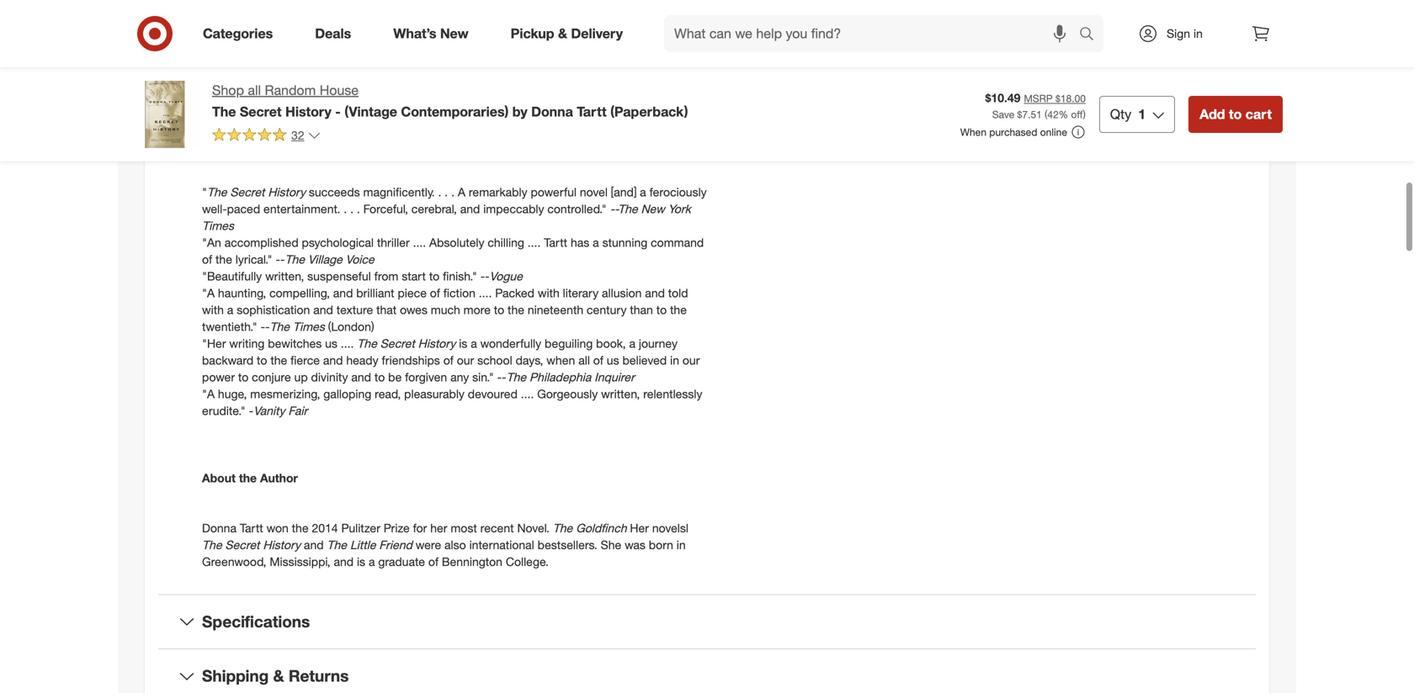 Task type: locate. For each thing, give the bounding box(es) containing it.
1 vertical spatial "a
[[202, 387, 215, 401]]

of down the "an
[[202, 252, 212, 267]]

"
[[202, 185, 207, 199]]

written, down inquirer
[[601, 387, 640, 401]]

1 horizontal spatial all
[[579, 353, 590, 368]]

are
[[340, 50, 357, 65]]

and down a
[[460, 202, 480, 216]]

1 horizontal spatial that
[[551, 16, 571, 31]]

-
[[335, 103, 341, 120], [610, 202, 615, 216], [615, 202, 618, 216], [276, 252, 280, 267], [280, 252, 285, 267], [481, 269, 485, 284], [485, 269, 490, 284], [261, 319, 265, 334], [265, 319, 270, 334], [497, 370, 502, 385], [502, 370, 506, 385], [249, 404, 253, 418]]

be inside "under the influence of their charismatic classics professor, a group of clever, eccentric misfits at an elite new england college discover a way of thinking and living that is a world away from the humdrum existence of their contemporaries. but when they go beyond the boundaries of normal morality their lives are changed profoundly and forever, and they discover how hard it can be to truly live and how easy it is to kill."
[[225, 67, 238, 82]]

the inside the '--the new york times'
[[618, 202, 638, 216]]

a
[[513, 0, 520, 14], [406, 16, 412, 31], [586, 16, 593, 31], [640, 185, 646, 199], [593, 235, 599, 250], [227, 303, 233, 317], [471, 336, 477, 351], [629, 336, 636, 351], [369, 555, 375, 570]]

0 horizontal spatial donna
[[202, 521, 237, 536]]

is down little
[[357, 555, 365, 570]]

from up brilliant
[[374, 269, 399, 284]]

search
[[1072, 27, 1112, 43]]

when inside is a wonderfully beguiling book, a journey backward to the fierce and heady friendships of our school days, when all of us believed in our power to conjure up divinity and to be forgiven any sin." --
[[547, 353, 575, 368]]

1 horizontal spatial our
[[683, 353, 700, 368]]

"a for "a huge, mesmerizing, galloping read, pleasurably devoured .... gorgeously written, relentlessly erudite." -
[[202, 387, 215, 401]]

0 vertical spatial with
[[538, 286, 560, 300]]

to left truly
[[241, 67, 252, 82]]

donna inside 'shop all random house the secret history - (vintage contemporaries) by donna tartt (paperback)'
[[531, 103, 573, 120]]

well-
[[202, 202, 227, 216]]

read,
[[375, 387, 401, 401]]

and down 2014
[[304, 538, 324, 553]]

& inside dropdown button
[[273, 667, 284, 686]]

when
[[961, 126, 987, 139]]

0 vertical spatial it
[[683, 50, 689, 65]]

from down misfits
[[659, 16, 683, 31]]

0 vertical spatial times
[[202, 218, 234, 233]]

%
[[1059, 108, 1069, 121]]

secret
[[240, 103, 282, 120], [230, 185, 265, 199], [380, 336, 415, 351], [225, 538, 260, 553]]

is inside is a wonderfully beguiling book, a journey backward to the fierce and heady friendships of our school days, when all of us believed in our power to conjure up divinity and to be forgiven any sin." --
[[459, 336, 468, 351]]

0 horizontal spatial discover
[[358, 16, 403, 31]]

at
[[697, 0, 707, 14]]

"an
[[202, 235, 221, 250]]

also
[[445, 538, 466, 553]]

a right [and]
[[640, 185, 646, 199]]

tartt inside 'shop all random house the secret history - (vintage contemporaries) by donna tartt (paperback)'
[[577, 103, 607, 120]]

that inside "a haunting, compelling, and brilliant piece of fiction .... packed with literary allusion and told with a sophistication and texture that owes much more to the nineteenth century than to the twentieth." --
[[376, 303, 397, 317]]

the inside "an accomplished psychological thriller .... absolutely chilling .... tartt has a stunning command of the lyrical." --
[[216, 252, 232, 267]]

pulitzer
[[341, 521, 380, 536]]

times inside the '--the new york times'
[[202, 218, 234, 233]]

times up bewitches
[[293, 319, 325, 334]]

1 vertical spatial how
[[325, 67, 347, 82]]

live
[[281, 67, 299, 82]]

1 horizontal spatial they
[[557, 50, 579, 65]]

0 horizontal spatial from
[[374, 269, 399, 284]]

of inside "a haunting, compelling, and brilliant piece of fiction .... packed with literary allusion and told with a sophistication and texture that owes much more to the nineteenth century than to the twentieth." --
[[430, 286, 440, 300]]

pickup & delivery
[[511, 25, 623, 42]]

to left kill.
[[399, 67, 410, 82]]

0 horizontal spatial written,
[[265, 269, 304, 284]]

0 horizontal spatial new
[[243, 16, 267, 31]]

contemporaries)
[[401, 103, 509, 120]]

2 horizontal spatial new
[[641, 202, 665, 216]]

0 horizontal spatial that
[[376, 303, 397, 317]]

to inside button
[[1229, 106, 1242, 122]]

with up twentieth."
[[202, 303, 224, 317]]

0 horizontal spatial be
[[225, 67, 238, 82]]

it right hard
[[683, 50, 689, 65]]

"her writing bewitches us .... the secret history
[[202, 336, 456, 351]]

in inside is a wonderfully beguiling book, a journey backward to the fierce and heady friendships of our school days, when all of us believed in our power to conjure up divinity and to be forgiven any sin." --
[[670, 353, 679, 368]]

the right won
[[292, 521, 309, 536]]

philadephia
[[530, 370, 591, 385]]

packed
[[495, 286, 535, 300]]

history up friendships
[[418, 336, 456, 351]]

and down little
[[334, 555, 354, 570]]

0 vertical spatial from
[[659, 16, 683, 31]]

0 horizontal spatial all
[[248, 82, 261, 99]]

beguiling
[[545, 336, 593, 351]]

written, inside ""a huge, mesmerizing, galloping read, pleasurably devoured .... gorgeously written, relentlessly erudite." -"
[[601, 387, 640, 401]]

32 link
[[212, 127, 321, 146]]

all down truly
[[248, 82, 261, 99]]

in down the novelsl
[[677, 538, 686, 553]]

the down packed
[[508, 303, 524, 317]]

boundaries
[[598, 33, 657, 48]]

1 vertical spatial in
[[670, 353, 679, 368]]

7.51
[[1022, 108, 1042, 121]]

succeeds magnificently. . . . a remarkably powerful novel [and] a ferociously well-paced entertainment. . . . forceful, cerebral, and impeccably controlled."
[[202, 185, 707, 216]]

1 vertical spatial it
[[378, 67, 384, 82]]

tartt left has
[[544, 235, 568, 250]]

the right about
[[239, 471, 257, 486]]

0 horizontal spatial tartt
[[240, 521, 263, 536]]

1 vertical spatial with
[[202, 303, 224, 317]]

ferociously
[[650, 185, 707, 199]]

1 horizontal spatial &
[[558, 25, 567, 42]]

1 vertical spatial be
[[388, 370, 402, 385]]

history inside 'shop all random house the secret history - (vintage contemporaries) by donna tartt (paperback)'
[[285, 103, 332, 120]]

in down journey
[[670, 353, 679, 368]]

of up "any"
[[443, 353, 454, 368]]

tartt left won
[[240, 521, 263, 536]]

our up 'relentlessly'
[[683, 353, 700, 368]]

1 horizontal spatial discover
[[583, 50, 627, 65]]

in inside were also international bestsellers. she was born in greenwood, mississippi, and is a graduate of bennington college.
[[677, 538, 686, 553]]

donna up the greenwood,
[[202, 521, 237, 536]]

1 vertical spatial times
[[293, 319, 325, 334]]

1 vertical spatial all
[[579, 353, 590, 368]]

0 vertical spatial that
[[551, 16, 571, 31]]

1 vertical spatial us
[[607, 353, 619, 368]]

that
[[551, 16, 571, 31], [376, 303, 397, 317]]

humdrum
[[202, 33, 253, 48]]

& right living
[[558, 25, 567, 42]]

specifications
[[202, 612, 310, 632]]

the up conjure
[[271, 353, 287, 368]]

were also international bestsellers. she was born in greenwood, mississippi, and is a graduate of bennington college.
[[202, 538, 686, 570]]

us up inquirer
[[607, 353, 619, 368]]

history inside donna tartt won the 2014 pulitzer prize for her most recent novel. the goldfinch her novelsl the secret history and the little friend
[[263, 538, 301, 553]]

1 vertical spatial donna
[[202, 521, 237, 536]]

morality
[[242, 50, 284, 65]]

--the new york times
[[202, 202, 691, 233]]

psychological
[[302, 235, 374, 250]]

of up lives
[[310, 33, 320, 48]]

and inside were also international bestsellers. she was born in greenwood, mississippi, and is a graduate of bennington college.
[[334, 555, 354, 570]]

told
[[668, 286, 688, 300]]

with
[[538, 286, 560, 300], [202, 303, 224, 317]]

from inside "under the influence of their charismatic classics professor, a group of clever, eccentric misfits at an elite new england college discover a way of thinking and living that is a world away from the humdrum existence of their contemporaries. but when they go beyond the boundaries of normal morality their lives are changed profoundly and forever, and they discover how hard it can be to truly live and how easy it is to kill."
[[659, 16, 683, 31]]

entertainment.
[[264, 202, 340, 216]]

discover down charismatic
[[358, 16, 403, 31]]

they
[[493, 33, 515, 48], [557, 50, 579, 65]]

0 horizontal spatial times
[[202, 218, 234, 233]]

believed
[[623, 353, 667, 368]]

"a for "a haunting, compelling, and brilliant piece of fiction .... packed with literary allusion and told with a sophistication and texture that owes much more to the nineteenth century than to the twentieth." --
[[202, 286, 215, 300]]

1 vertical spatial from
[[374, 269, 399, 284]]

2014
[[312, 521, 338, 536]]

mississippi,
[[270, 555, 331, 570]]

thinking
[[453, 16, 494, 31]]

greenwood,
[[202, 555, 266, 570]]

1 horizontal spatial us
[[607, 353, 619, 368]]

2 vertical spatial in
[[677, 538, 686, 553]]

power
[[202, 370, 235, 385]]

0 vertical spatial &
[[558, 25, 567, 42]]

0 horizontal spatial they
[[493, 33, 515, 48]]

the down days,
[[506, 370, 526, 385]]

2 vertical spatial tartt
[[240, 521, 263, 536]]

1 horizontal spatial when
[[547, 353, 575, 368]]

about the author
[[202, 471, 298, 486]]

of up college
[[309, 0, 319, 14]]

and up the times (london)
[[313, 303, 333, 317]]

discover down delivery
[[583, 50, 627, 65]]

history up 32
[[285, 103, 332, 120]]

0 vertical spatial written,
[[265, 269, 304, 284]]

that up 'beyond'
[[551, 16, 571, 31]]

0 vertical spatial all
[[248, 82, 261, 99]]

1 horizontal spatial be
[[388, 370, 402, 385]]

it
[[683, 50, 689, 65], [378, 67, 384, 82]]

clever,
[[571, 0, 604, 14]]

"a inside ""a huge, mesmerizing, galloping read, pleasurably devoured .... gorgeously written, relentlessly erudite." -"
[[202, 387, 215, 401]]

be inside is a wonderfully beguiling book, a journey backward to the fierce and heady friendships of our school days, when all of us believed in our power to conjure up divinity and to be forgiven any sin." --
[[388, 370, 402, 385]]

written, up compelling,
[[265, 269, 304, 284]]

backward
[[202, 353, 254, 368]]

2 horizontal spatial tartt
[[577, 103, 607, 120]]

fierce
[[291, 353, 320, 368]]

2 "a from the top
[[202, 387, 215, 401]]

to right start
[[429, 269, 440, 284]]

us inside is a wonderfully beguiling book, a journey backward to the fierce and heady friendships of our school days, when all of us believed in our power to conjure up divinity and to be forgiven any sin." --
[[607, 353, 619, 368]]

1 "a from the top
[[202, 286, 215, 300]]

a down little
[[369, 555, 375, 570]]

stunning
[[602, 235, 648, 250]]

they up 'forever,' at left
[[493, 33, 515, 48]]

1 horizontal spatial from
[[659, 16, 683, 31]]

with up nineteenth
[[538, 286, 560, 300]]

how down boundaries
[[630, 50, 652, 65]]

existence
[[256, 33, 307, 48]]

how up house
[[325, 67, 347, 82]]

the up elite
[[238, 0, 255, 14]]

review quotes
[[202, 117, 286, 132]]

online
[[1040, 126, 1067, 139]]

the up the heady
[[357, 336, 377, 351]]

literary
[[563, 286, 599, 300]]

sign in
[[1167, 26, 1203, 41]]

0 vertical spatial us
[[325, 336, 338, 351]]

professor,
[[458, 0, 510, 14]]

1 vertical spatial when
[[547, 353, 575, 368]]

donna right by
[[531, 103, 573, 120]]

1 vertical spatial &
[[273, 667, 284, 686]]

days,
[[516, 353, 543, 368]]

0 vertical spatial "a
[[202, 286, 215, 300]]

0 vertical spatial tartt
[[577, 103, 607, 120]]

1 vertical spatial that
[[376, 303, 397, 317]]

in right sign
[[1194, 26, 1203, 41]]

1 horizontal spatial written,
[[601, 387, 640, 401]]

secret up paced on the top
[[230, 185, 265, 199]]

1 horizontal spatial with
[[538, 286, 560, 300]]

- inside ""a huge, mesmerizing, galloping read, pleasurably devoured .... gorgeously written, relentlessly erudite." -"
[[249, 404, 253, 418]]

that down brilliant
[[376, 303, 397, 317]]

cart
[[1246, 106, 1272, 122]]

they down 'beyond'
[[557, 50, 579, 65]]

prize
[[384, 521, 410, 536]]

"a down the "beautifully
[[202, 286, 215, 300]]

to right add at top right
[[1229, 106, 1242, 122]]

sin."
[[472, 370, 494, 385]]

of down were
[[428, 555, 439, 570]]

their down college
[[323, 33, 347, 48]]

than
[[630, 303, 653, 317]]

when up philadephia
[[547, 353, 575, 368]]

tartt left (paperback)
[[577, 103, 607, 120]]

.... up more
[[479, 286, 492, 300]]

what's
[[393, 25, 436, 42]]

secret up the 32 link
[[240, 103, 282, 120]]

(paperback)
[[610, 103, 688, 120]]

& for pickup
[[558, 25, 567, 42]]

a up believed
[[629, 336, 636, 351]]

1 vertical spatial tartt
[[544, 235, 568, 250]]

secret inside 'shop all random house the secret history - (vintage contemporaries) by donna tartt (paperback)'
[[240, 103, 282, 120]]

a left way
[[406, 16, 412, 31]]

their up live
[[287, 50, 310, 65]]

vanity
[[253, 404, 285, 418]]

0 vertical spatial donna
[[531, 103, 573, 120]]

of up but
[[439, 16, 450, 31]]

history
[[285, 103, 332, 120], [268, 185, 306, 199], [418, 336, 456, 351], [263, 538, 301, 553]]

0 horizontal spatial when
[[461, 33, 489, 48]]

a right has
[[593, 235, 599, 250]]

2 our from the left
[[683, 353, 700, 368]]

.... right thriller
[[413, 235, 426, 250]]

1 horizontal spatial tartt
[[544, 235, 568, 250]]

image of the secret history - (vintage contemporaries) by donna tartt (paperback) image
[[131, 81, 199, 148]]

0 horizontal spatial &
[[273, 667, 284, 686]]

$
[[1017, 108, 1022, 121]]

be
[[225, 67, 238, 82], [388, 370, 402, 385]]

all inside is a wonderfully beguiling book, a journey backward to the fierce and heady friendships of our school days, when all of us believed in our power to conjure up divinity and to be forgiven any sin." --
[[579, 353, 590, 368]]

0 horizontal spatial it
[[378, 67, 384, 82]]

" the secret history
[[202, 185, 306, 199]]

1 horizontal spatial how
[[630, 50, 652, 65]]

born
[[649, 538, 673, 553]]

new inside the '--the new york times'
[[641, 202, 665, 216]]

donna inside donna tartt won the 2014 pulitzer prize for her most recent novel. the goldfinch her novelsl the secret history and the little friend
[[202, 521, 237, 536]]

charismatic
[[349, 0, 410, 14]]

a inside "a haunting, compelling, and brilliant piece of fiction .... packed with literary allusion and told with a sophistication and texture that owes much more to the nineteenth century than to the twentieth." --
[[227, 303, 233, 317]]

& for shipping
[[273, 667, 284, 686]]

& left returns
[[273, 667, 284, 686]]

book,
[[596, 336, 626, 351]]

1 vertical spatial written,
[[601, 387, 640, 401]]

secret up the greenwood,
[[225, 538, 260, 553]]

secret up friendships
[[380, 336, 415, 351]]

succeeds
[[309, 185, 360, 199]]

and down lives
[[302, 67, 322, 82]]

can
[[202, 67, 221, 82]]

and left living
[[498, 16, 517, 31]]

our up "any"
[[457, 353, 474, 368]]

deals
[[315, 25, 351, 42]]

of up the much
[[430, 286, 440, 300]]

the inside 'shop all random house the secret history - (vintage contemporaries) by donna tartt (paperback)'
[[212, 103, 236, 120]]

novel.
[[517, 521, 550, 536]]

0 horizontal spatial our
[[457, 353, 474, 368]]

1 horizontal spatial donna
[[531, 103, 573, 120]]

0 vertical spatial when
[[461, 33, 489, 48]]

their up college
[[322, 0, 346, 14]]

it down changed
[[378, 67, 384, 82]]

"a inside "a haunting, compelling, and brilliant piece of fiction .... packed with literary allusion and told with a sophistication and texture that owes much more to the nineteenth century than to the twentieth." --
[[202, 286, 215, 300]]

to right more
[[494, 303, 504, 317]]

a left group
[[513, 0, 520, 14]]

0 vertical spatial discover
[[358, 16, 403, 31]]

a inside "an accomplished psychological thriller .... absolutely chilling .... tartt has a stunning command of the lyrical." --
[[593, 235, 599, 250]]

returns
[[289, 667, 349, 686]]

0 vertical spatial be
[[225, 67, 238, 82]]

the up the well-
[[207, 185, 227, 199]]

graduate
[[378, 555, 425, 570]]



Task type: vqa. For each thing, say whether or not it's contained in the screenshot.
1 Offer Available
no



Task type: describe. For each thing, give the bounding box(es) containing it.
of down the book, on the left
[[593, 353, 604, 368]]

qty 1
[[1110, 106, 1146, 122]]

off
[[1071, 108, 1083, 121]]

has
[[571, 235, 590, 250]]

(
[[1045, 108, 1048, 121]]

the inside is a wonderfully beguiling book, a journey backward to the fierce and heady friendships of our school days, when all of us believed in our power to conjure up divinity and to be forgiven any sin." --
[[271, 353, 287, 368]]

and inside donna tartt won the 2014 pulitzer prize for her most recent novel. the goldfinch her novelsl the secret history and the little friend
[[304, 538, 324, 553]]

kill.
[[413, 67, 429, 82]]

shipping
[[202, 667, 269, 686]]

vanity fair
[[253, 404, 307, 418]]

novelsl
[[652, 521, 689, 536]]

0 vertical spatial in
[[1194, 26, 1203, 41]]

categories
[[203, 25, 273, 42]]

0 vertical spatial how
[[630, 50, 652, 65]]

truly
[[255, 67, 278, 82]]

to up read,
[[375, 370, 385, 385]]

when inside "under the influence of their charismatic classics professor, a group of clever, eccentric misfits at an elite new england college discover a way of thinking and living that is a world away from the humdrum existence of their contemporaries. but when they go beyond the boundaries of normal morality their lives are changed profoundly and forever, and they discover how hard it can be to truly live and how easy it is to kill."
[[461, 33, 489, 48]]

sophistication
[[237, 303, 310, 317]]

is down changed
[[387, 67, 396, 82]]

profoundly
[[409, 50, 466, 65]]

controlled."
[[548, 202, 607, 216]]

piece
[[398, 286, 427, 300]]

and up than
[[645, 286, 665, 300]]

(vintage
[[345, 103, 397, 120]]

history up entertainment.
[[268, 185, 306, 199]]

the village voice
[[285, 252, 374, 267]]

she
[[601, 538, 621, 553]]

[and]
[[611, 185, 637, 199]]

up
[[294, 370, 308, 385]]

1 our from the left
[[457, 353, 474, 368]]

the down 2014
[[327, 538, 347, 553]]

of inside were also international bestsellers. she was born in greenwood, mississippi, and is a graduate of bennington college.
[[428, 555, 439, 570]]

the down told
[[670, 303, 687, 317]]

voice
[[346, 252, 374, 267]]

what's new
[[393, 25, 469, 42]]

what's new link
[[379, 15, 490, 52]]

house
[[320, 82, 359, 99]]

$10.49 msrp $18.00 save $ 7.51 ( 42 % off )
[[986, 91, 1086, 121]]

the down sophistication
[[270, 319, 290, 334]]

lyrical."
[[236, 252, 272, 267]]

the left village
[[285, 252, 305, 267]]

.... inside "a haunting, compelling, and brilliant piece of fiction .... packed with literary allusion and told with a sophistication and texture that owes much more to the nineteenth century than to the twentieth." --
[[479, 286, 492, 300]]

to up huge,
[[238, 370, 249, 385]]

search button
[[1072, 15, 1112, 56]]

more
[[464, 303, 491, 317]]

a down more
[[471, 336, 477, 351]]

tartt inside donna tartt won the 2014 pulitzer prize for her most recent novel. the goldfinch her novelsl the secret history and the little friend
[[240, 521, 263, 536]]

but
[[439, 33, 457, 48]]

chilling
[[488, 235, 524, 250]]

0 vertical spatial they
[[493, 33, 515, 48]]

wonderfully
[[480, 336, 541, 351]]

tartt inside "an accomplished psychological thriller .... absolutely chilling .... tartt has a stunning command of the lyrical." --
[[544, 235, 568, 250]]

0 horizontal spatial with
[[202, 303, 224, 317]]

under
[[202, 0, 235, 14]]

1 vertical spatial discover
[[583, 50, 627, 65]]

of up hard
[[661, 33, 671, 48]]

for
[[413, 521, 427, 536]]

.... inside ""a huge, mesmerizing, galloping read, pleasurably devoured .... gorgeously written, relentlessly erudite." -"
[[521, 387, 534, 401]]

and down suspenseful
[[333, 286, 353, 300]]

friend
[[379, 538, 412, 553]]

hard
[[656, 50, 679, 65]]

journey
[[639, 336, 678, 351]]

college
[[317, 16, 355, 31]]

recent
[[480, 521, 514, 536]]

shipping & returns
[[202, 667, 349, 686]]

add
[[1200, 106, 1225, 122]]

and inside succeeds magnificently. . . . a remarkably powerful novel [and] a ferociously well-paced entertainment. . . . forceful, cerebral, and impeccably controlled."
[[460, 202, 480, 216]]

cerebral,
[[412, 202, 457, 216]]

finish."
[[443, 269, 477, 284]]

"a huge, mesmerizing, galloping read, pleasurably devoured .... gorgeously written, relentlessly erudite." -
[[202, 387, 703, 418]]

What can we help you find? suggestions appear below search field
[[664, 15, 1084, 52]]

is a wonderfully beguiling book, a journey backward to the fierce and heady friendships of our school days, when all of us believed in our power to conjure up divinity and to be forgiven any sin." --
[[202, 336, 700, 385]]

0 horizontal spatial us
[[325, 336, 338, 351]]

command
[[651, 235, 704, 250]]

devoured
[[468, 387, 518, 401]]

fiction
[[443, 286, 476, 300]]

allusion
[[602, 286, 642, 300]]

novel
[[580, 185, 608, 199]]

is down clever,
[[575, 16, 583, 31]]

world
[[596, 16, 625, 31]]

the up bestsellers. on the bottom
[[553, 521, 573, 536]]

galloping
[[324, 387, 372, 401]]

divinity
[[311, 370, 348, 385]]

magnificently.
[[363, 185, 435, 199]]

.... right chilling
[[528, 235, 541, 250]]

to right than
[[656, 303, 667, 317]]

a
[[458, 185, 466, 199]]

.... down (london)
[[341, 336, 354, 351]]

deals link
[[301, 15, 372, 52]]

0 horizontal spatial how
[[325, 67, 347, 82]]

under the influence of their charismatic classics professor, a group of clever, eccentric misfits at an elite new england college discover a way of thinking and living that is a world away from the humdrum existence of their contemporaries. but when they go beyond the boundaries of normal morality their lives are changed profoundly and forever, and they discover how hard it can be to truly live and how easy it is to kill.
[[202, 0, 707, 82]]

the up the greenwood,
[[202, 538, 222, 553]]

and left 'forever,' at left
[[469, 50, 489, 65]]

and down the heady
[[351, 370, 371, 385]]

is inside were also international bestsellers. she was born in greenwood, mississippi, and is a graduate of bennington college.
[[357, 555, 365, 570]]

to up conjure
[[257, 353, 267, 368]]

a inside succeeds magnificently. . . . a remarkably powerful novel [and] a ferociously well-paced entertainment. . . . forceful, cerebral, and impeccably controlled."
[[640, 185, 646, 199]]

the inside donna tartt won the 2014 pulitzer prize for her most recent novel. the goldfinch her novelsl the secret history and the little friend
[[292, 521, 309, 536]]

)
[[1083, 108, 1086, 121]]

gorgeously
[[537, 387, 598, 401]]

1 vertical spatial their
[[323, 33, 347, 48]]

was
[[625, 538, 646, 553]]

and down 'beyond'
[[534, 50, 553, 65]]

goldfinch
[[576, 521, 627, 536]]

1 horizontal spatial it
[[683, 50, 689, 65]]

all inside 'shop all random house the secret history - (vintage contemporaries) by donna tartt (paperback)'
[[248, 82, 261, 99]]

the times (london)
[[270, 319, 374, 334]]

secret inside donna tartt won the 2014 pulitzer prize for her most recent novel. the goldfinch her novelsl the secret history and the little friend
[[225, 538, 260, 553]]

new inside "under the influence of their charismatic classics professor, a group of clever, eccentric misfits at an elite new england college discover a way of thinking and living that is a world away from the humdrum existence of their contemporaries. but when they go beyond the boundaries of normal morality their lives are changed profoundly and forever, and they discover how hard it can be to truly live and how easy it is to kill."
[[243, 16, 267, 31]]

of right group
[[557, 0, 567, 14]]

shop all random house the secret history - (vintage contemporaries) by donna tartt (paperback)
[[212, 82, 688, 120]]

living
[[521, 16, 548, 31]]

the right 'beyond'
[[578, 33, 595, 48]]

2 vertical spatial their
[[287, 50, 310, 65]]

easy
[[350, 67, 375, 82]]

0 vertical spatial their
[[322, 0, 346, 14]]

1 horizontal spatial new
[[440, 25, 469, 42]]

paced
[[227, 202, 260, 216]]

suspenseful
[[307, 269, 371, 284]]

pleasurably
[[404, 387, 465, 401]]

of inside "an accomplished psychological thriller .... absolutely chilling .... tartt has a stunning command of the lyrical." --
[[202, 252, 212, 267]]

qty
[[1110, 106, 1132, 122]]

42
[[1048, 108, 1059, 121]]

and up divinity on the bottom left of the page
[[323, 353, 343, 368]]

1 horizontal spatial times
[[293, 319, 325, 334]]

shop
[[212, 82, 244, 99]]

quotes
[[246, 117, 286, 132]]

1 vertical spatial they
[[557, 50, 579, 65]]

a inside were also international bestsellers. she was born in greenwood, mississippi, and is a graduate of bennington college.
[[369, 555, 375, 570]]

bennington
[[442, 555, 503, 570]]

- inside 'shop all random house the secret history - (vintage contemporaries) by donna tartt (paperback)'
[[335, 103, 341, 120]]

that inside "under the influence of their charismatic classics professor, a group of clever, eccentric misfits at an elite new england college discover a way of thinking and living that is a world away from the humdrum existence of their contemporaries. but when they go beyond the boundaries of normal morality their lives are changed profoundly and forever, and they discover how hard it can be to truly live and how easy it is to kill."
[[551, 16, 571, 31]]

friendships
[[382, 353, 440, 368]]

way
[[415, 16, 436, 31]]

erudite."
[[202, 404, 246, 418]]

the down at
[[686, 16, 703, 31]]

review
[[202, 117, 243, 132]]

"an accomplished psychological thriller .... absolutely chilling .... tartt has a stunning command of the lyrical." --
[[202, 235, 704, 267]]

changed
[[360, 50, 406, 65]]

lives
[[314, 50, 337, 65]]

pickup & delivery link
[[496, 15, 644, 52]]

forgiven
[[405, 370, 447, 385]]

add to cart button
[[1189, 96, 1283, 133]]

sign
[[1167, 26, 1191, 41]]

inquirer
[[595, 370, 635, 385]]

a down clever,
[[586, 16, 593, 31]]

forever,
[[492, 50, 530, 65]]



